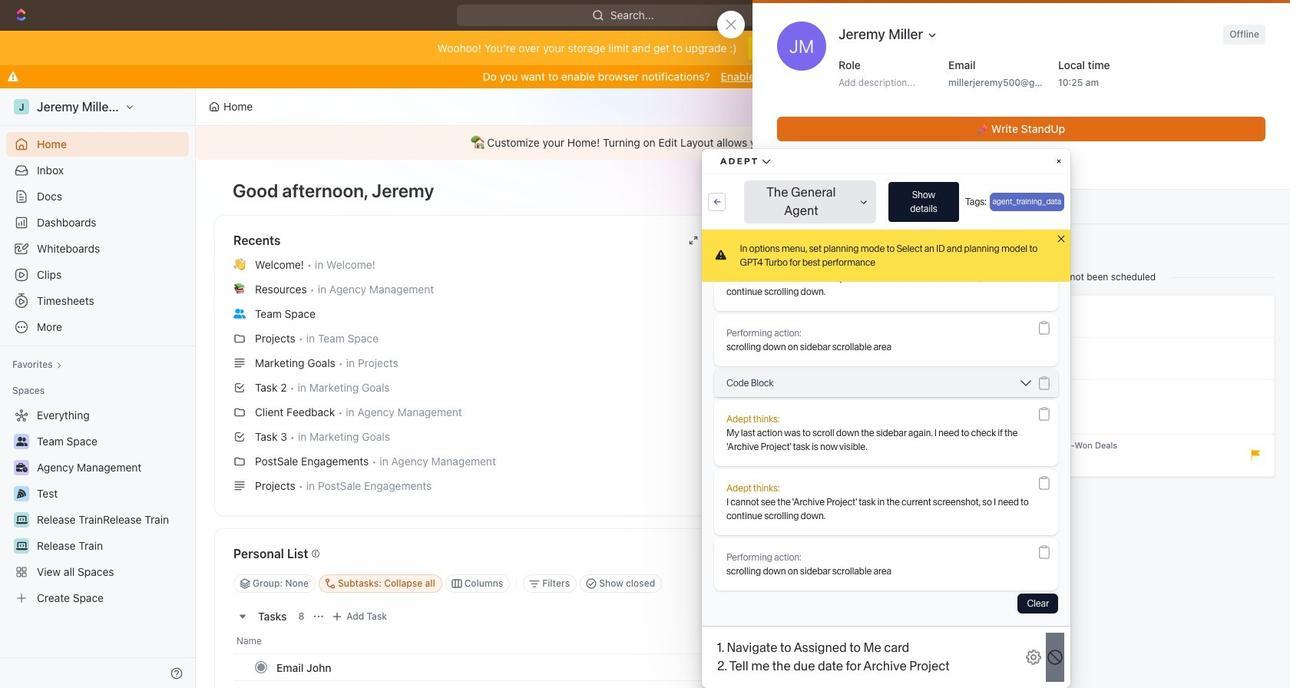 Task type: locate. For each thing, give the bounding box(es) containing it.
0 horizontal spatial user group image
[[16, 437, 27, 446]]

user group image
[[233, 309, 246, 318], [16, 437, 27, 446]]

business time image
[[16, 463, 27, 472]]

1 vertical spatial laptop code image
[[16, 541, 27, 551]]

0 vertical spatial laptop code image
[[16, 515, 27, 524]]

1 vertical spatial user group image
[[16, 437, 27, 446]]

tree
[[6, 403, 189, 610]]

pizza slice image
[[17, 489, 26, 498]]

2 laptop code image from the top
[[16, 541, 27, 551]]

1 horizontal spatial user group image
[[233, 309, 246, 318]]

laptop code image
[[16, 515, 27, 524], [16, 541, 27, 551]]

tree inside "sidebar" navigation
[[6, 403, 189, 610]]

0 vertical spatial user group image
[[233, 309, 246, 318]]

sidebar navigation
[[0, 88, 199, 688]]

Search tasks... text field
[[1038, 572, 1192, 595]]

alert
[[196, 126, 1290, 160]]

jeremy miller's workspace, , element
[[14, 99, 29, 114]]



Task type: vqa. For each thing, say whether or not it's contained in the screenshot.
tree at left inside the Sidebar navigation
no



Task type: describe. For each thing, give the bounding box(es) containing it.
user group image inside "sidebar" navigation
[[16, 437, 27, 446]]

1 laptop code image from the top
[[16, 515, 27, 524]]



